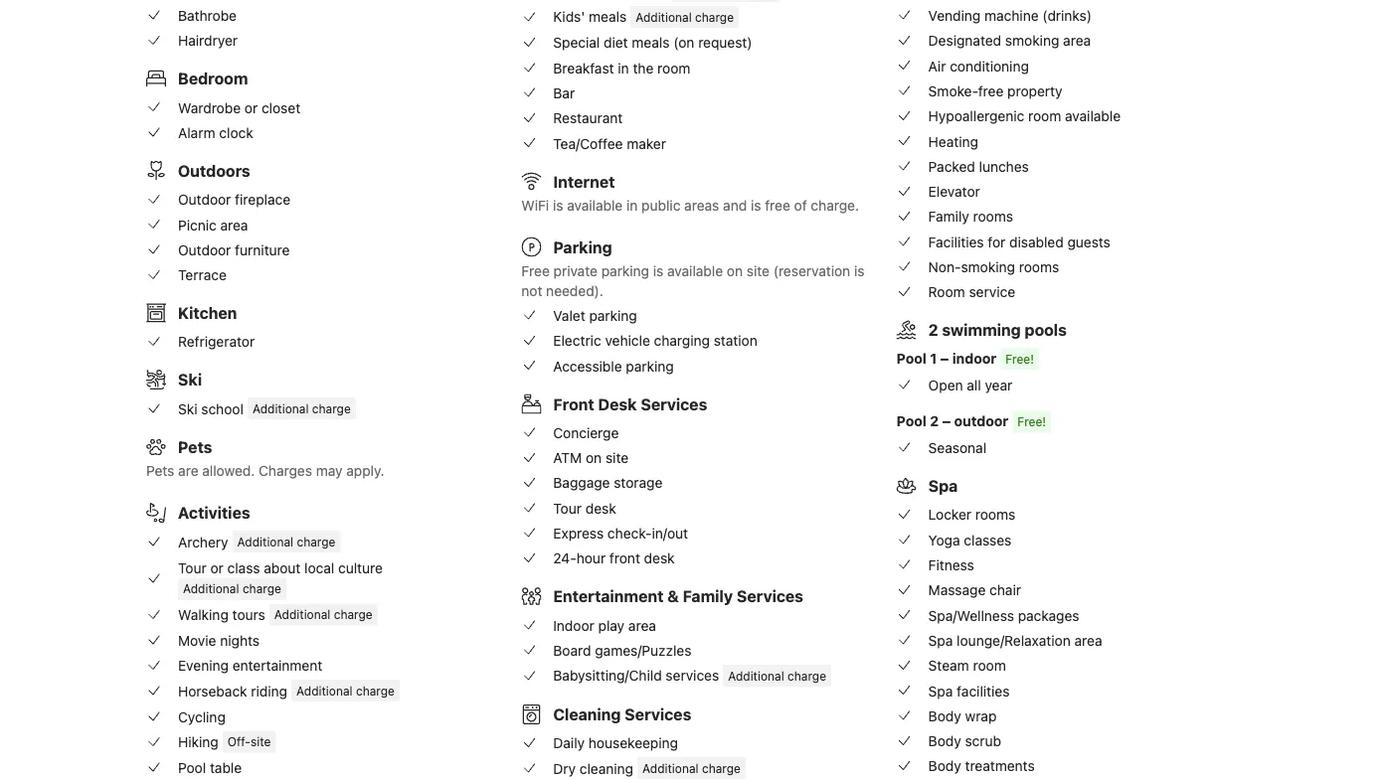 Task type: locate. For each thing, give the bounding box(es) containing it.
1 vertical spatial parking
[[589, 307, 637, 324]]

daily
[[553, 736, 585, 752]]

steam room
[[929, 658, 1006, 674]]

smoking down machine
[[1005, 32, 1060, 49]]

0 vertical spatial on
[[727, 262, 743, 279]]

ski up school at left
[[178, 371, 202, 390]]

area
[[1063, 32, 1091, 49], [220, 217, 248, 233], [629, 618, 656, 634], [1075, 633, 1103, 649]]

or up clock
[[245, 99, 258, 116]]

public
[[642, 197, 681, 213]]

in left the at the left of the page
[[618, 60, 629, 76]]

1 vertical spatial free!
[[1018, 415, 1046, 429]]

additional inside babysitting/child services additional charge
[[728, 669, 784, 683]]

2 spa from the top
[[929, 633, 953, 649]]

maker
[[627, 135, 666, 152]]

spa up locker
[[929, 477, 958, 496]]

area up games/puzzles on the left bottom of the page
[[629, 618, 656, 634]]

0 vertical spatial tour
[[553, 500, 582, 517]]

tour inside tour or class about local culture additional charge
[[178, 560, 207, 576]]

2 vertical spatial spa
[[929, 683, 953, 699]]

2 swimming pools
[[929, 321, 1067, 340]]

0 horizontal spatial site
[[251, 735, 271, 749]]

1 vertical spatial free
[[765, 197, 791, 213]]

body for body scrub
[[929, 733, 962, 750]]

meals up the at the left of the page
[[632, 34, 670, 51]]

spa for spa lounge/relaxation area
[[929, 633, 953, 649]]

charge for horseback riding
[[356, 684, 395, 698]]

charge inside walking tours additional charge
[[334, 608, 373, 622]]

0 vertical spatial body
[[929, 708, 962, 725]]

1 vertical spatial desk
[[644, 551, 675, 567]]

outdoor up terrace
[[178, 242, 231, 258]]

smoking up service
[[961, 259, 1015, 275]]

1 vertical spatial body
[[929, 733, 962, 750]]

family down elevator
[[929, 209, 970, 225]]

3 spa from the top
[[929, 683, 953, 699]]

services right desk
[[641, 395, 707, 414]]

2 vertical spatial parking
[[626, 358, 674, 374]]

parking
[[601, 262, 650, 279], [589, 307, 637, 324], [626, 358, 674, 374]]

room up facilities
[[973, 658, 1006, 674]]

2 up 'seasonal' at right bottom
[[930, 413, 939, 430]]

outdoor for outdoor furniture
[[178, 242, 231, 258]]

services up housekeeping
[[625, 705, 692, 724]]

school
[[201, 401, 244, 417]]

1 ski from the top
[[178, 371, 202, 390]]

2
[[929, 321, 939, 340], [930, 413, 939, 430]]

0 vertical spatial or
[[245, 99, 258, 116]]

furniture
[[235, 242, 290, 258]]

locker
[[929, 507, 972, 523]]

of
[[794, 197, 807, 213]]

charge inside kids' meals additional charge
[[695, 10, 734, 24]]

on right atm
[[586, 450, 602, 466]]

is
[[553, 197, 563, 213], [751, 197, 761, 213], [653, 262, 664, 279], [854, 262, 865, 279]]

heating
[[929, 133, 979, 149]]

charging
[[654, 333, 710, 349]]

additional inside 'ski school additional charge'
[[253, 402, 309, 416]]

1 spa from the top
[[929, 477, 958, 496]]

1 vertical spatial spa
[[929, 633, 953, 649]]

accessible
[[553, 358, 622, 374]]

2 horizontal spatial available
[[1065, 108, 1121, 124]]

service
[[969, 284, 1016, 301]]

charge for walking tours
[[334, 608, 373, 622]]

0 vertical spatial pool
[[897, 350, 927, 367]]

1 horizontal spatial or
[[245, 99, 258, 116]]

– for 1
[[941, 350, 949, 367]]

movie
[[178, 633, 216, 649]]

additional down tour or class about local culture additional charge
[[274, 608, 331, 622]]

ski for ski
[[178, 371, 202, 390]]

breakfast
[[553, 60, 614, 76]]

body down body scrub at the bottom of the page
[[929, 759, 962, 775]]

pets for pets
[[178, 438, 212, 457]]

additional for horseback riding
[[296, 684, 353, 698]]

free! inside pool 1 – indoor free!
[[1006, 352, 1034, 366]]

room for steam room
[[973, 658, 1006, 674]]

valet parking
[[553, 307, 637, 324]]

evening entertainment
[[178, 658, 322, 675]]

pool
[[897, 350, 927, 367], [897, 413, 927, 430], [178, 760, 206, 777]]

apply.
[[346, 463, 384, 480]]

additional for ski school
[[253, 402, 309, 416]]

or inside tour or class about local culture additional charge
[[210, 560, 224, 576]]

free! for outdoor
[[1018, 415, 1046, 429]]

services right &
[[737, 587, 804, 606]]

charge inside 'ski school additional charge'
[[312, 402, 351, 416]]

charge for dry cleaning
[[702, 762, 741, 776]]

1 horizontal spatial family
[[929, 209, 970, 225]]

0 vertical spatial rooms
[[973, 209, 1014, 225]]

is down public
[[653, 262, 664, 279]]

in left public
[[627, 197, 638, 213]]

cycling
[[178, 709, 226, 726]]

needed).
[[546, 282, 604, 299]]

2 vertical spatial site
[[251, 735, 271, 749]]

smoke-free property
[[929, 83, 1063, 99]]

additional down entertainment
[[296, 684, 353, 698]]

board
[[553, 643, 591, 659]]

3 body from the top
[[929, 759, 962, 775]]

parking down parking
[[601, 262, 650, 279]]

1 horizontal spatial meals
[[632, 34, 670, 51]]

1 vertical spatial or
[[210, 560, 224, 576]]

2 ski from the top
[[178, 401, 197, 417]]

desk down baggage storage
[[586, 500, 616, 517]]

on
[[727, 262, 743, 279], [586, 450, 602, 466]]

ski
[[178, 371, 202, 390], [178, 401, 197, 417]]

parking for accessible
[[626, 358, 674, 374]]

1 outdoor from the top
[[178, 191, 231, 208]]

1 vertical spatial –
[[942, 413, 951, 430]]

additional right services
[[728, 669, 784, 683]]

&
[[668, 587, 679, 606]]

1 vertical spatial in
[[627, 197, 638, 213]]

1 vertical spatial on
[[586, 450, 602, 466]]

1 vertical spatial room
[[1028, 108, 1062, 124]]

1 vertical spatial pets
[[146, 463, 174, 480]]

1 vertical spatial pool
[[897, 413, 927, 430]]

charges
[[259, 463, 312, 480]]

charge inside dry cleaning additional charge
[[702, 762, 741, 776]]

1 vertical spatial smoking
[[961, 259, 1015, 275]]

family
[[929, 209, 970, 225], [683, 587, 733, 606]]

express check-in/out
[[553, 526, 688, 542]]

ski for ski school additional charge
[[178, 401, 197, 417]]

pets left are
[[146, 463, 174, 480]]

0 vertical spatial in
[[618, 60, 629, 76]]

spa up steam
[[929, 633, 953, 649]]

free! up year
[[1006, 352, 1034, 366]]

services
[[641, 395, 707, 414], [737, 587, 804, 606], [625, 705, 692, 724]]

0 horizontal spatial or
[[210, 560, 224, 576]]

additional up about in the left of the page
[[237, 535, 294, 549]]

1 horizontal spatial free
[[978, 83, 1004, 99]]

0 vertical spatial room
[[658, 60, 691, 76]]

room down property
[[1028, 108, 1062, 124]]

entertainment
[[553, 587, 664, 606]]

0 vertical spatial free
[[978, 83, 1004, 99]]

additional inside dry cleaning additional charge
[[643, 762, 699, 776]]

free down conditioning
[[978, 83, 1004, 99]]

parking inside free private parking is available on site (reservation is not needed).
[[601, 262, 650, 279]]

1 vertical spatial ski
[[178, 401, 197, 417]]

0 vertical spatial pets
[[178, 438, 212, 457]]

1 vertical spatial family
[[683, 587, 733, 606]]

charge inside babysitting/child services additional charge
[[788, 669, 827, 683]]

0 vertical spatial ski
[[178, 371, 202, 390]]

1 vertical spatial services
[[737, 587, 804, 606]]

area down outdoor fireplace
[[220, 217, 248, 233]]

0 horizontal spatial family
[[683, 587, 733, 606]]

air
[[929, 58, 946, 74]]

0 vertical spatial parking
[[601, 262, 650, 279]]

additional inside horseback riding additional charge
[[296, 684, 353, 698]]

1 horizontal spatial site
[[606, 450, 629, 466]]

body down body wrap
[[929, 733, 962, 750]]

2 body from the top
[[929, 733, 962, 750]]

1 horizontal spatial available
[[667, 262, 723, 279]]

hiking off-site
[[178, 734, 271, 751]]

swimming
[[942, 321, 1021, 340]]

room down (on
[[658, 60, 691, 76]]

charge inside horseback riding additional charge
[[356, 684, 395, 698]]

scrub
[[965, 733, 1002, 750]]

is right the and
[[751, 197, 761, 213]]

open all year
[[929, 377, 1013, 393]]

additional up special diet meals (on request)
[[636, 10, 692, 24]]

parking down electric vehicle charging station
[[626, 358, 674, 374]]

tour or class about local culture additional charge
[[178, 560, 383, 596]]

2 vertical spatial room
[[973, 658, 1006, 674]]

0 horizontal spatial pets
[[146, 463, 174, 480]]

1 horizontal spatial on
[[727, 262, 743, 279]]

1 vertical spatial 2
[[930, 413, 939, 430]]

area down (drinks)
[[1063, 32, 1091, 49]]

site up baggage storage
[[606, 450, 629, 466]]

0 vertical spatial site
[[747, 262, 770, 279]]

off-
[[227, 735, 251, 749]]

front
[[610, 551, 640, 567]]

2 vertical spatial rooms
[[976, 507, 1016, 523]]

outdoor
[[178, 191, 231, 208], [178, 242, 231, 258]]

spa down steam
[[929, 683, 953, 699]]

site inside "hiking off-site"
[[251, 735, 271, 749]]

additional down housekeeping
[[643, 762, 699, 776]]

rooms down 'disabled'
[[1019, 259, 1059, 275]]

pool for pool 1 – indoor
[[897, 350, 927, 367]]

electric vehicle charging station
[[553, 333, 758, 349]]

0 horizontal spatial on
[[586, 450, 602, 466]]

refrigerator
[[178, 334, 255, 350]]

0 horizontal spatial desk
[[586, 500, 616, 517]]

cleaning services
[[553, 705, 692, 724]]

2 outdoor from the top
[[178, 242, 231, 258]]

desk down in/out
[[644, 551, 675, 567]]

1 body from the top
[[929, 708, 962, 725]]

0 vertical spatial outdoor
[[178, 191, 231, 208]]

2 horizontal spatial room
[[1028, 108, 1062, 124]]

(drinks)
[[1043, 7, 1092, 24]]

bar
[[553, 85, 575, 101]]

2 vertical spatial body
[[929, 759, 962, 775]]

body up body scrub at the bottom of the page
[[929, 708, 962, 725]]

seasonal
[[929, 440, 987, 456]]

outdoor up 'picnic' on the top left of the page
[[178, 191, 231, 208]]

walking tours additional charge
[[178, 607, 373, 623]]

1 vertical spatial site
[[606, 450, 629, 466]]

additional inside archery additional charge
[[237, 535, 294, 549]]

0 vertical spatial 2
[[929, 321, 939, 340]]

2 horizontal spatial site
[[747, 262, 770, 279]]

outdoor for outdoor fireplace
[[178, 191, 231, 208]]

site left (reservation
[[747, 262, 770, 279]]

0 horizontal spatial meals
[[589, 9, 627, 25]]

1 vertical spatial outdoor
[[178, 242, 231, 258]]

front desk services
[[553, 395, 707, 414]]

non-
[[929, 259, 961, 275]]

additional up the walking
[[183, 582, 239, 596]]

family rooms
[[929, 209, 1014, 225]]

baggage storage
[[553, 475, 663, 492]]

horseback
[[178, 683, 247, 700]]

0 horizontal spatial room
[[658, 60, 691, 76]]

room
[[929, 284, 965, 301]]

local
[[304, 560, 334, 576]]

pool 2 – outdoor free!
[[897, 413, 1046, 430]]

1 horizontal spatial room
[[973, 658, 1006, 674]]

0 vertical spatial free!
[[1006, 352, 1034, 366]]

rooms up classes
[[976, 507, 1016, 523]]

additional for kids' meals
[[636, 10, 692, 24]]

dry
[[553, 761, 576, 777]]

rooms up 'for'
[[973, 209, 1014, 225]]

chair
[[990, 582, 1021, 599]]

fireplace
[[235, 191, 291, 208]]

24-
[[553, 551, 577, 567]]

diet
[[604, 34, 628, 51]]

packed lunches
[[929, 158, 1029, 175]]

1 horizontal spatial pets
[[178, 438, 212, 457]]

additional for walking tours
[[274, 608, 331, 622]]

0 horizontal spatial free
[[765, 197, 791, 213]]

0 horizontal spatial tour
[[178, 560, 207, 576]]

ski left school at left
[[178, 401, 197, 417]]

breakfast in the room
[[553, 60, 691, 76]]

free! right outdoor
[[1018, 415, 1046, 429]]

facilities
[[929, 234, 984, 250]]

2 up 1
[[929, 321, 939, 340]]

0 horizontal spatial available
[[567, 197, 623, 213]]

elevator
[[929, 183, 980, 200]]

outdoors
[[178, 161, 250, 180]]

additional inside walking tours additional charge
[[274, 608, 331, 622]]

room service
[[929, 284, 1016, 301]]

rooms for locker rooms
[[976, 507, 1016, 523]]

1 vertical spatial available
[[567, 197, 623, 213]]

additional right school at left
[[253, 402, 309, 416]]

parking up vehicle
[[589, 307, 637, 324]]

body
[[929, 708, 962, 725], [929, 733, 962, 750], [929, 759, 962, 775]]

area down packages
[[1075, 633, 1103, 649]]

smoke-
[[929, 83, 978, 99]]

additional inside kids' meals additional charge
[[636, 10, 692, 24]]

on down the and
[[727, 262, 743, 279]]

smoking for non-
[[961, 259, 1015, 275]]

1 vertical spatial tour
[[178, 560, 207, 576]]

site down riding
[[251, 735, 271, 749]]

1 horizontal spatial tour
[[553, 500, 582, 517]]

0 vertical spatial available
[[1065, 108, 1121, 124]]

tour up express at the left bottom of page
[[553, 500, 582, 517]]

family right &
[[683, 587, 733, 606]]

tour down archery
[[178, 560, 207, 576]]

archery additional charge
[[178, 534, 336, 551]]

0 vertical spatial smoking
[[1005, 32, 1060, 49]]

charge for kids' meals
[[695, 10, 734, 24]]

packed
[[929, 158, 975, 175]]

– up 'seasonal' at right bottom
[[942, 413, 951, 430]]

pets up are
[[178, 438, 212, 457]]

free private parking is available on site (reservation is not needed).
[[521, 262, 865, 299]]

available
[[1065, 108, 1121, 124], [567, 197, 623, 213], [667, 262, 723, 279]]

pool for pool 2 – outdoor
[[897, 413, 927, 430]]

additional for babysitting/child services
[[728, 669, 784, 683]]

rooms for family rooms
[[973, 209, 1014, 225]]

free left of
[[765, 197, 791, 213]]

entertainment & family services
[[553, 587, 804, 606]]

or left class
[[210, 560, 224, 576]]

– right 1
[[941, 350, 949, 367]]

free! inside pool 2 – outdoor free!
[[1018, 415, 1046, 429]]

0 vertical spatial –
[[941, 350, 949, 367]]

or for class
[[210, 560, 224, 576]]

0 vertical spatial spa
[[929, 477, 958, 496]]

2 vertical spatial services
[[625, 705, 692, 724]]

horseback riding additional charge
[[178, 683, 395, 700]]

meals up 'diet' on the top left of page
[[589, 9, 627, 25]]

concierge
[[553, 425, 619, 441]]

2 vertical spatial available
[[667, 262, 723, 279]]



Task type: vqa. For each thing, say whether or not it's contained in the screenshot.
the Asia button
no



Task type: describe. For each thing, give the bounding box(es) containing it.
body for body wrap
[[929, 708, 962, 725]]

designated smoking area
[[929, 32, 1091, 49]]

housekeeping
[[589, 736, 678, 752]]

the
[[633, 60, 654, 76]]

indoor play area
[[553, 618, 656, 634]]

room for hypoallergenic room available
[[1028, 108, 1062, 124]]

hypoallergenic
[[929, 108, 1025, 124]]

nights
[[220, 633, 260, 649]]

available for room
[[1065, 108, 1121, 124]]

storage
[[614, 475, 663, 492]]

designated
[[929, 32, 1002, 49]]

is right wifi
[[553, 197, 563, 213]]

allowed.
[[202, 463, 255, 480]]

packages
[[1018, 608, 1080, 624]]

1 horizontal spatial desk
[[644, 551, 675, 567]]

massage chair
[[929, 582, 1021, 599]]

private
[[554, 262, 598, 279]]

picnic area
[[178, 217, 248, 233]]

0 vertical spatial desk
[[586, 500, 616, 517]]

wifi is available in public areas and is free of charge.
[[521, 197, 859, 213]]

pool 1 – indoor free!
[[897, 350, 1034, 367]]

movie nights
[[178, 633, 260, 649]]

wrap
[[965, 708, 997, 725]]

outdoor
[[954, 413, 1009, 430]]

fitness
[[929, 557, 975, 574]]

body for body treatments
[[929, 759, 962, 775]]

yoga
[[929, 532, 960, 548]]

body treatments
[[929, 759, 1035, 775]]

activities
[[178, 504, 250, 523]]

alarm
[[178, 124, 215, 141]]

(on
[[674, 34, 695, 51]]

body scrub
[[929, 733, 1002, 750]]

– for 2
[[942, 413, 951, 430]]

hypoallergenic room available
[[929, 108, 1121, 124]]

locker rooms
[[929, 507, 1016, 523]]

not
[[521, 282, 542, 299]]

lounge/relaxation
[[957, 633, 1071, 649]]

internet
[[553, 172, 615, 191]]

in/out
[[652, 526, 688, 542]]

or for closet
[[245, 99, 258, 116]]

spa facilities
[[929, 683, 1010, 699]]

charge for babysitting/child services
[[788, 669, 827, 683]]

picnic
[[178, 217, 217, 233]]

for
[[988, 234, 1006, 250]]

spa for spa facilities
[[929, 683, 953, 699]]

hairdryer
[[178, 32, 238, 49]]

free
[[521, 262, 550, 279]]

additional inside tour or class about local culture additional charge
[[183, 582, 239, 596]]

vending
[[929, 7, 981, 24]]

about
[[264, 560, 301, 576]]

charge for ski school
[[312, 402, 351, 416]]

daily housekeeping
[[553, 736, 678, 752]]

0 vertical spatial meals
[[589, 9, 627, 25]]

1 vertical spatial meals
[[632, 34, 670, 51]]

pets are allowed. charges may apply.
[[146, 463, 384, 480]]

hiking
[[178, 734, 219, 751]]

riding
[[251, 683, 287, 700]]

on inside free private parking is available on site (reservation is not needed).
[[727, 262, 743, 279]]

alarm clock
[[178, 124, 253, 141]]

site inside free private parking is available on site (reservation is not needed).
[[747, 262, 770, 279]]

area for indoor play area
[[629, 618, 656, 634]]

vending machine (drinks)
[[929, 7, 1092, 24]]

hour
[[577, 551, 606, 567]]

pool table
[[178, 760, 242, 777]]

all
[[967, 377, 981, 393]]

machine
[[985, 7, 1039, 24]]

(reservation
[[774, 262, 851, 279]]

special diet meals (on request)
[[553, 34, 752, 51]]

accessible parking
[[553, 358, 674, 374]]

site for hiking off-site
[[251, 735, 271, 749]]

request)
[[698, 34, 752, 51]]

is right (reservation
[[854, 262, 865, 279]]

games/puzzles
[[595, 643, 692, 659]]

services
[[666, 668, 719, 684]]

check-
[[608, 526, 652, 542]]

smoking for designated
[[1005, 32, 1060, 49]]

additional for dry cleaning
[[643, 762, 699, 776]]

kitchen
[[178, 304, 237, 323]]

facilities for disabled guests
[[929, 234, 1111, 250]]

available inside free private parking is available on site (reservation is not needed).
[[667, 262, 723, 279]]

table
[[210, 760, 242, 777]]

charge inside archery additional charge
[[297, 535, 336, 549]]

lunches
[[979, 158, 1029, 175]]

kids'
[[553, 9, 585, 25]]

parking for valet
[[589, 307, 637, 324]]

electric
[[553, 333, 601, 349]]

tour for tour or class about local culture additional charge
[[178, 560, 207, 576]]

facilities
[[957, 683, 1010, 699]]

1 vertical spatial rooms
[[1019, 259, 1059, 275]]

atm
[[553, 450, 582, 466]]

valet
[[553, 307, 585, 324]]

tour for tour desk
[[553, 500, 582, 517]]

desk
[[598, 395, 637, 414]]

charge inside tour or class about local culture additional charge
[[243, 582, 281, 596]]

treatments
[[965, 759, 1035, 775]]

ski school additional charge
[[178, 401, 351, 417]]

available for is
[[567, 197, 623, 213]]

year
[[985, 377, 1013, 393]]

spa for spa
[[929, 477, 958, 496]]

site for atm on site
[[606, 450, 629, 466]]

1
[[930, 350, 937, 367]]

2 vertical spatial pool
[[178, 760, 206, 777]]

vehicle
[[605, 333, 650, 349]]

pets for pets are allowed. charges may apply.
[[146, 463, 174, 480]]

area for spa lounge/relaxation area
[[1075, 633, 1103, 649]]

outdoor furniture
[[178, 242, 290, 258]]

atm on site
[[553, 450, 629, 466]]

tea/coffee
[[553, 135, 623, 152]]

are
[[178, 463, 198, 480]]

open
[[929, 377, 963, 393]]

free! for indoor
[[1006, 352, 1034, 366]]

yoga classes
[[929, 532, 1012, 548]]

0 vertical spatial services
[[641, 395, 707, 414]]

0 vertical spatial family
[[929, 209, 970, 225]]

babysitting/child
[[553, 668, 662, 684]]

body wrap
[[929, 708, 997, 725]]

area for designated smoking area
[[1063, 32, 1091, 49]]

conditioning
[[950, 58, 1029, 74]]

cleaning
[[553, 705, 621, 724]]

terrace
[[178, 267, 227, 283]]



